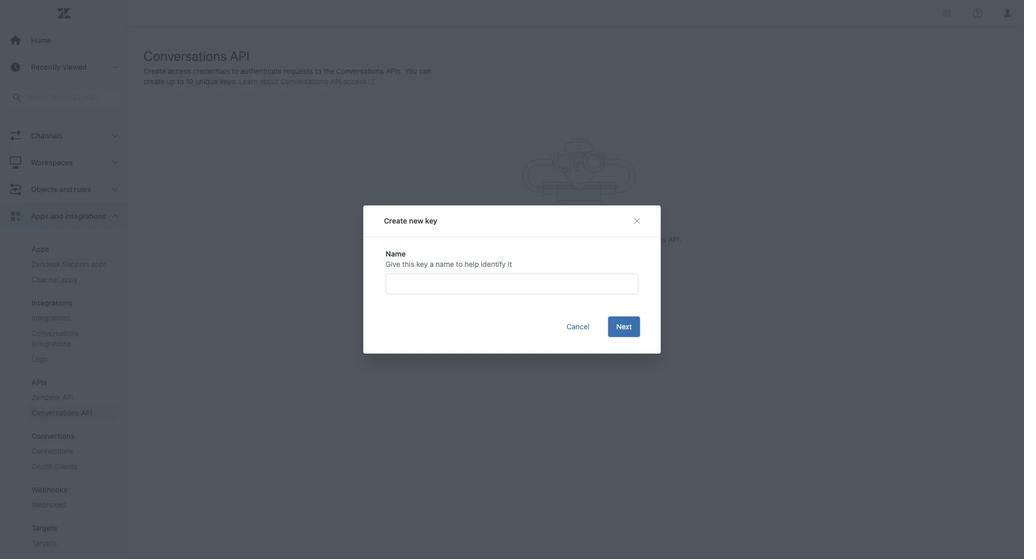 Task type: describe. For each thing, give the bounding box(es) containing it.
oauth clients element
[[32, 462, 77, 472]]

zendesk for zendesk api
[[32, 393, 60, 402]]

this
[[402, 260, 415, 269]]

api for zendesk api
[[62, 393, 73, 402]]

apps and integrations
[[31, 212, 106, 221]]

identify
[[481, 260, 506, 269]]

conversations integrations link
[[27, 326, 117, 352]]

targets element inside targets link
[[32, 538, 56, 549]]

connections for 2nd 'connections' element from the bottom
[[32, 432, 75, 441]]

integrations for second integrations element
[[32, 314, 71, 322]]

targets link
[[27, 536, 117, 551]]

zendesk api element
[[32, 393, 73, 403]]

targets for first the targets element
[[32, 524, 57, 533]]

name
[[386, 250, 406, 258]]

create new key
[[384, 217, 438, 225]]

cancel
[[567, 323, 590, 331]]

create new key dialog
[[363, 206, 661, 354]]

connections element inside connections link
[[32, 446, 74, 457]]

tree item inside primary element
[[0, 203, 128, 560]]

0 vertical spatial key
[[425, 217, 438, 225]]

support
[[62, 260, 89, 269]]

conversations api link
[[27, 406, 117, 421]]

to
[[456, 260, 463, 269]]

apps inside zendesk support apps element
[[91, 260, 107, 269]]

conversations for api
[[32, 409, 79, 417]]

cancel button
[[559, 317, 598, 337]]

channel apps link
[[27, 272, 117, 288]]

apps for apps and integrations
[[31, 212, 49, 221]]

a
[[430, 260, 434, 269]]

apis
[[32, 378, 47, 387]]

and
[[51, 212, 63, 221]]

none search field inside primary element
[[1, 87, 127, 108]]

next
[[617, 323, 632, 331]]

webhooks link
[[27, 498, 117, 513]]

apps inside channel apps element
[[61, 276, 77, 284]]

webhooks for first webhooks element from the top of the apps and integrations group
[[32, 486, 67, 494]]

close modal image
[[633, 217, 641, 225]]

primary element
[[0, 0, 128, 560]]

targets for the targets element within the targets link
[[32, 539, 56, 548]]

oauth clients link
[[27, 459, 117, 475]]

Search Admin Center field
[[25, 93, 115, 102]]

oauth clients
[[32, 463, 77, 471]]



Task type: vqa. For each thing, say whether or not it's contained in the screenshot.
the left Announcements
no



Task type: locate. For each thing, give the bounding box(es) containing it.
apps up channel
[[32, 245, 49, 254]]

name
[[436, 260, 454, 269]]

1 webhooks element from the top
[[32, 486, 67, 494]]

integrations
[[65, 212, 106, 221], [32, 340, 71, 348]]

integrations up logs
[[32, 340, 71, 348]]

1 integrations element from the top
[[32, 299, 73, 307]]

webhooks for second webhooks element from the top of the apps and integrations group
[[32, 501, 66, 509]]

0 horizontal spatial apps
[[61, 276, 77, 284]]

channel apps element
[[32, 275, 77, 285]]

0 vertical spatial webhooks
[[32, 486, 67, 494]]

apps
[[91, 260, 107, 269], [61, 276, 77, 284]]

1 connections from the top
[[32, 432, 75, 441]]

name give this key a name to help identify it
[[386, 250, 512, 269]]

1 vertical spatial connections element
[[32, 446, 74, 457]]

2 webhooks element from the top
[[32, 500, 66, 510]]

1 vertical spatial connections
[[32, 447, 74, 456]]

zendesk support apps
[[32, 260, 107, 269]]

targets
[[32, 524, 57, 533], [32, 539, 56, 548]]

integrations up conversations integrations
[[32, 314, 71, 322]]

0 vertical spatial webhooks element
[[32, 486, 67, 494]]

create
[[384, 217, 407, 225]]

connections up connections link at the bottom of page
[[32, 432, 75, 441]]

zendesk support apps element
[[32, 259, 107, 270]]

connections link
[[27, 444, 117, 459]]

key left a
[[417, 260, 428, 269]]

0 vertical spatial connections element
[[32, 432, 75, 441]]

integrations right and
[[65, 212, 106, 221]]

1 connections element from the top
[[32, 432, 75, 441]]

1 conversations from the top
[[32, 329, 79, 338]]

channel apps
[[32, 276, 77, 284]]

key right new
[[425, 217, 438, 225]]

0 vertical spatial targets element
[[32, 524, 57, 533]]

integrations down channel apps element
[[32, 299, 73, 307]]

apps element
[[32, 245, 49, 254]]

zendesk api link
[[27, 390, 117, 406]]

conversations
[[32, 329, 79, 338], [32, 409, 79, 417]]

zendesk support apps link
[[27, 257, 117, 272]]

connections element up oauth clients
[[32, 446, 74, 457]]

1 webhooks from the top
[[32, 486, 67, 494]]

2 webhooks from the top
[[32, 501, 66, 509]]

integrations element up conversations integrations
[[32, 313, 71, 323]]

webhooks element
[[32, 486, 67, 494], [32, 500, 66, 510]]

1 vertical spatial targets element
[[32, 538, 56, 549]]

targets element down webhooks link
[[32, 538, 56, 549]]

apps right support
[[91, 260, 107, 269]]

1 vertical spatial targets
[[32, 539, 56, 548]]

1 targets from the top
[[32, 524, 57, 533]]

connections for 'connections' element inside connections link
[[32, 447, 74, 456]]

1 vertical spatial apps
[[61, 276, 77, 284]]

conversations down integrations link
[[32, 329, 79, 338]]

api up conversations api link
[[62, 393, 73, 402]]

apis element
[[32, 378, 47, 387]]

apps
[[31, 212, 49, 221], [32, 245, 49, 254]]

help image
[[973, 9, 983, 18]]

targets up targets link
[[32, 524, 57, 533]]

apps inside group
[[32, 245, 49, 254]]

integrations
[[32, 299, 73, 307], [32, 314, 71, 322]]

webhooks
[[32, 486, 67, 494], [32, 501, 66, 509]]

1 vertical spatial integrations element
[[32, 313, 71, 323]]

conversations down zendesk api element
[[32, 409, 79, 417]]

2 targets from the top
[[32, 539, 56, 548]]

logs element
[[32, 354, 48, 365]]

api
[[62, 393, 73, 402], [81, 409, 92, 417]]

integrations for first integrations element from the top of the apps and integrations group
[[32, 299, 73, 307]]

tree item
[[0, 203, 128, 560]]

conversations integrations element
[[32, 329, 113, 349]]

connections
[[32, 432, 75, 441], [32, 447, 74, 456]]

1 vertical spatial integrations
[[32, 314, 71, 322]]

1 vertical spatial webhooks element
[[32, 500, 66, 510]]

1 horizontal spatial apps
[[91, 260, 107, 269]]

zendesk products image
[[943, 10, 951, 17]]

1 integrations from the top
[[32, 299, 73, 307]]

it
[[508, 260, 512, 269]]

integrations element down channel apps element
[[32, 299, 73, 307]]

1 vertical spatial api
[[81, 409, 92, 417]]

0 vertical spatial api
[[62, 393, 73, 402]]

2 zendesk from the top
[[32, 393, 60, 402]]

api inside conversations api element
[[81, 409, 92, 417]]

2 integrations element from the top
[[32, 313, 71, 323]]

0 vertical spatial integrations element
[[32, 299, 73, 307]]

2 connections element from the top
[[32, 446, 74, 457]]

targets down webhooks link
[[32, 539, 56, 548]]

0 vertical spatial zendesk
[[32, 260, 60, 269]]

channel
[[32, 276, 59, 284]]

connections element up connections link at the bottom of page
[[32, 432, 75, 441]]

api inside zendesk api element
[[62, 393, 73, 402]]

1 vertical spatial integrations
[[32, 340, 71, 348]]

apps left and
[[31, 212, 49, 221]]

zendesk api
[[32, 393, 73, 402]]

conversations api element
[[32, 408, 92, 418]]

apps for apps element
[[32, 245, 49, 254]]

apps down zendesk support apps element on the left of the page
[[61, 276, 77, 284]]

integrations link
[[27, 311, 117, 326]]

2 targets element from the top
[[32, 538, 56, 549]]

1 vertical spatial key
[[417, 260, 428, 269]]

zendesk up channel
[[32, 260, 60, 269]]

logs link
[[27, 352, 117, 367]]

1 targets element from the top
[[32, 524, 57, 533]]

0 horizontal spatial api
[[62, 393, 73, 402]]

give
[[386, 260, 400, 269]]

apps inside dropdown button
[[31, 212, 49, 221]]

key
[[425, 217, 438, 225], [417, 260, 428, 269]]

0 vertical spatial apps
[[91, 260, 107, 269]]

new
[[409, 217, 424, 225]]

0 vertical spatial connections
[[32, 432, 75, 441]]

conversations integrations
[[32, 329, 79, 348]]

conversations api
[[32, 409, 92, 417]]

api for conversations api
[[81, 409, 92, 417]]

clients
[[54, 463, 77, 471]]

0 vertical spatial apps
[[31, 212, 49, 221]]

2 integrations from the top
[[32, 314, 71, 322]]

api down zendesk api link
[[81, 409, 92, 417]]

2 conversations from the top
[[32, 409, 79, 417]]

1 zendesk from the top
[[32, 260, 60, 269]]

next button
[[608, 317, 640, 337]]

0 vertical spatial conversations
[[32, 329, 79, 338]]

1 vertical spatial webhooks
[[32, 501, 66, 509]]

integrations element
[[32, 299, 73, 307], [32, 313, 71, 323]]

targets element up targets link
[[32, 524, 57, 533]]

oauth
[[32, 463, 52, 471]]

apps and integrations button
[[0, 203, 128, 230]]

1 vertical spatial conversations
[[32, 409, 79, 417]]

None search field
[[1, 87, 127, 108]]

1 vertical spatial apps
[[32, 245, 49, 254]]

connections up oauth clients
[[32, 447, 74, 456]]

1 vertical spatial zendesk
[[32, 393, 60, 402]]

key inside name give this key a name to help identify it
[[417, 260, 428, 269]]

0 vertical spatial targets
[[32, 524, 57, 533]]

0 vertical spatial integrations
[[65, 212, 106, 221]]

zendesk down apis element
[[32, 393, 60, 402]]

conversations for integrations
[[32, 329, 79, 338]]

targets element
[[32, 524, 57, 533], [32, 538, 56, 549]]

0 vertical spatial integrations
[[32, 299, 73, 307]]

zendesk for zendesk support apps
[[32, 260, 60, 269]]

help
[[465, 260, 479, 269]]

integrations inside conversations integrations
[[32, 340, 71, 348]]

2 connections from the top
[[32, 447, 74, 456]]

connections element
[[32, 432, 75, 441], [32, 446, 74, 457]]

logs
[[32, 355, 48, 364]]

tree item containing apps and integrations
[[0, 203, 128, 560]]

1 horizontal spatial api
[[81, 409, 92, 417]]

integrations inside dropdown button
[[65, 212, 106, 221]]

zendesk
[[32, 260, 60, 269], [32, 393, 60, 402]]

apps and integrations group
[[0, 230, 128, 560]]



